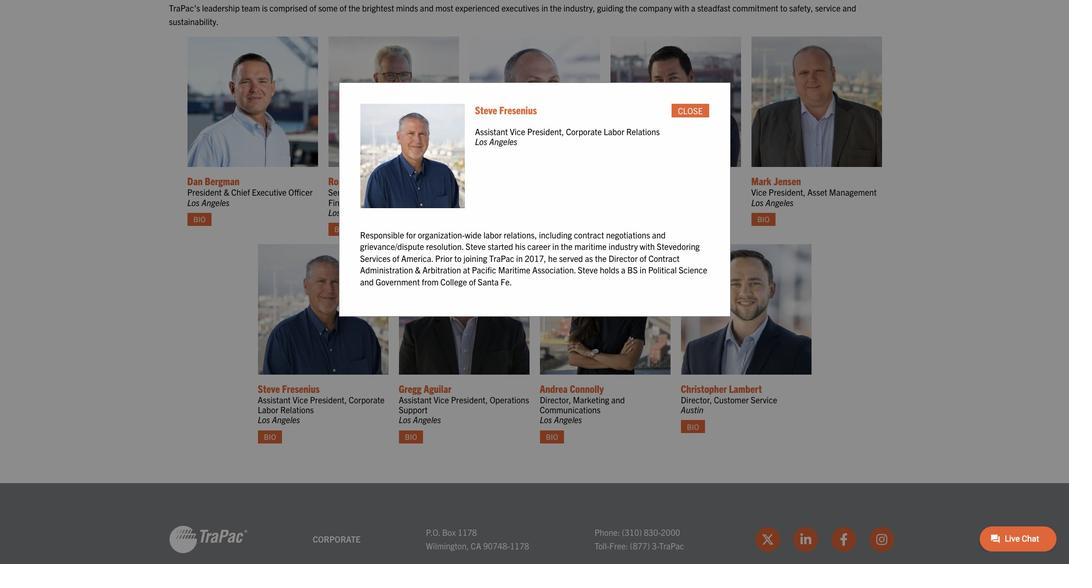 Task type: locate. For each thing, give the bounding box(es) containing it.
contract
[[574, 230, 604, 240]]

with up contract
[[640, 242, 655, 252]]

0 horizontal spatial 1178
[[458, 528, 477, 538]]

and right marketing
[[611, 395, 625, 405]]

angeles inside dan bergman president & chief executive officer los angeles
[[202, 197, 230, 208]]

1178 up ca
[[458, 528, 477, 538]]

0 horizontal spatial with
[[640, 242, 655, 252]]

0 horizontal spatial assistant
[[258, 395, 291, 405]]

assistant for gregg aguilar
[[399, 395, 432, 405]]

1 horizontal spatial 1178
[[510, 541, 529, 551]]

asset
[[807, 187, 827, 198]]

management
[[829, 187, 877, 198]]

career
[[527, 242, 550, 252]]

director,
[[540, 395, 571, 405], [681, 395, 712, 405]]

assistant
[[475, 126, 508, 137], [258, 395, 291, 405], [399, 395, 432, 405]]

to left 'safety,'
[[780, 3, 787, 13]]

executive
[[252, 187, 287, 198]]

& inside responsible for organization-wide labor relations, including contract negotiations and grievance/dispute resolution. steve started his career in the maritime industry with stevedoring services of america. prior to joining trapac in 2017, he served as the director of contract administration & arbitration at pacific maritime association. steve holds a bs in political science and government from college of santa fe.
[[415, 265, 421, 275]]

of right some
[[340, 3, 347, 13]]

0 horizontal spatial chief
[[231, 187, 250, 198]]

bio for gregg aguilar
[[405, 432, 417, 442]]

of left some
[[309, 3, 316, 13]]

1178 right ca
[[510, 541, 529, 551]]

0 horizontal spatial trapac
[[489, 253, 514, 264]]

chief left executive
[[231, 187, 250, 198]]

1 horizontal spatial officer
[[363, 197, 387, 208]]

1 vertical spatial labor
[[258, 405, 278, 415]]

vice
[[510, 126, 525, 137], [353, 187, 369, 198], [751, 187, 767, 198], [293, 395, 308, 405], [434, 395, 449, 405]]

services
[[360, 253, 391, 264]]

los inside assistant vice president, corporate labor relations los angeles
[[475, 136, 487, 147]]

safety,
[[789, 3, 813, 13]]

in inside trapac's leadership team is comprised of some of the brightest minds and most experienced executives in the industry, guiding the company with a steadfast commitment to safety, service and sustainability.
[[541, 3, 548, 13]]

jensen
[[774, 175, 801, 188]]

fresenius inside steve fresenius assistant vice president, corporate labor relations los angeles
[[282, 382, 320, 395]]

0 horizontal spatial relations
[[280, 405, 314, 415]]

1 horizontal spatial assistant
[[399, 395, 432, 405]]

0 horizontal spatial &
[[224, 187, 229, 198]]

angeles inside gregg aguilar assistant vice president, operations support los angeles
[[413, 415, 441, 425]]

senior
[[328, 187, 351, 198]]

customer
[[714, 395, 749, 405]]

bio for andrea connolly
[[546, 432, 558, 442]]

footer
[[0, 483, 1069, 565]]

brightest
[[362, 3, 394, 13]]

dan bergman president & chief executive officer los angeles
[[187, 175, 313, 208]]

started
[[488, 242, 513, 252]]

bs
[[627, 265, 638, 275]]

bio link for ron triemstra
[[328, 223, 353, 236]]

1 horizontal spatial labor
[[604, 126, 624, 137]]

and right service
[[843, 3, 856, 13]]

2 horizontal spatial assistant
[[475, 126, 508, 137]]

0 vertical spatial &
[[224, 187, 229, 198]]

christopher lambert director, customer service austin
[[681, 382, 777, 415]]

gregg
[[399, 382, 422, 395]]

p.o.
[[426, 528, 440, 538]]

0 vertical spatial fresenius
[[499, 103, 537, 116]]

of down grievance/dispute
[[392, 253, 399, 264]]

in down including
[[552, 242, 559, 252]]

the right guiding
[[626, 3, 637, 13]]

1 vertical spatial &
[[415, 265, 421, 275]]

fresenius
[[499, 103, 537, 116], [282, 382, 320, 395]]

1 horizontal spatial fresenius
[[499, 103, 537, 116]]

1 horizontal spatial &
[[415, 265, 421, 275]]

angeles
[[489, 136, 517, 147], [202, 197, 230, 208], [766, 197, 794, 208], [343, 207, 371, 218], [272, 415, 300, 425], [413, 415, 441, 425], [554, 415, 582, 425]]

bio link
[[187, 213, 212, 226], [751, 213, 776, 226], [328, 223, 353, 236], [469, 223, 494, 236], [610, 223, 635, 236], [681, 421, 705, 434], [258, 431, 282, 444], [399, 431, 423, 444], [540, 431, 564, 444]]

a left bs
[[621, 265, 626, 275]]

2 chief from the left
[[409, 187, 428, 198]]

corporate
[[566, 126, 602, 137], [349, 395, 385, 405], [313, 534, 361, 545]]

stevedoring
[[657, 242, 700, 252]]

officer down triemstra
[[363, 197, 387, 208]]

and down administration
[[360, 277, 374, 287]]

1 vertical spatial 1178
[[510, 541, 529, 551]]

1 horizontal spatial director,
[[681, 395, 712, 405]]

with right the company
[[674, 3, 689, 13]]

a left steadfast
[[691, 3, 695, 13]]

0 horizontal spatial to
[[454, 253, 462, 264]]

assistant inside steve fresenius assistant vice president, corporate labor relations los angeles
[[258, 395, 291, 405]]

phone: (310) 830-2000 toll-free: (877) 3-trapac
[[595, 528, 684, 551]]

& right president
[[224, 187, 229, 198]]

main content containing dan bergman
[[159, 0, 911, 452]]

director, left marketing
[[540, 395, 571, 405]]

(877)
[[630, 541, 650, 551]]

1 vertical spatial to
[[454, 253, 462, 264]]

bio link for steve fresenius
[[258, 431, 282, 444]]

executives
[[502, 3, 540, 13]]

officer
[[288, 187, 313, 198], [363, 197, 387, 208]]

resolution.
[[426, 242, 464, 252]]

0 horizontal spatial fresenius
[[282, 382, 320, 395]]

his
[[515, 242, 526, 252]]

los inside gregg aguilar assistant vice president, operations support los angeles
[[399, 415, 411, 425]]

chief
[[231, 187, 250, 198], [409, 187, 428, 198]]

trapac
[[489, 253, 514, 264], [659, 541, 684, 551]]

industry,
[[564, 3, 595, 13]]

to right prior
[[454, 253, 462, 264]]

fresenius for steve fresenius assistant vice president, corporate labor relations los angeles
[[282, 382, 320, 395]]

labor
[[604, 126, 624, 137], [258, 405, 278, 415]]

los
[[475, 136, 487, 147], [187, 197, 200, 208], [751, 197, 764, 208], [328, 207, 341, 218], [258, 415, 270, 425], [399, 415, 411, 425], [540, 415, 552, 425]]

vice inside steve fresenius assistant vice president, corporate labor relations los angeles
[[293, 395, 308, 405]]

for
[[406, 230, 416, 240]]

the left industry,
[[550, 3, 562, 13]]

the
[[349, 3, 360, 13], [550, 3, 562, 13], [626, 3, 637, 13], [561, 242, 573, 252], [595, 253, 607, 264]]

main content
[[159, 0, 911, 452]]

service
[[751, 395, 777, 405]]

college
[[441, 277, 467, 287]]

maritime
[[575, 242, 607, 252]]

mark jensen vice president, asset management los angeles
[[751, 175, 877, 208]]

0 horizontal spatial officer
[[288, 187, 313, 198]]

los inside andrea connolly director, marketing and communications los angeles
[[540, 415, 552, 425]]

1 vertical spatial a
[[621, 265, 626, 275]]

president
[[187, 187, 222, 198]]

0 vertical spatial corporate
[[566, 126, 602, 137]]

officer right executive
[[288, 187, 313, 198]]

communications
[[540, 405, 601, 415]]

0 vertical spatial a
[[691, 3, 695, 13]]

assistant inside gregg aguilar assistant vice president, operations support los angeles
[[399, 395, 432, 405]]

bio link for mark jensen
[[751, 213, 776, 226]]

&
[[224, 187, 229, 198], [415, 265, 421, 275]]

vice for ron triemstra
[[353, 187, 369, 198]]

trapac down started
[[489, 253, 514, 264]]

president, inside assistant vice president, corporate labor relations los angeles
[[527, 126, 564, 137]]

and
[[420, 3, 434, 13], [843, 3, 856, 13], [652, 230, 666, 240], [360, 277, 374, 287], [611, 395, 625, 405]]

of
[[309, 3, 316, 13], [340, 3, 347, 13], [392, 253, 399, 264], [640, 253, 647, 264], [469, 277, 476, 287]]

lambert
[[729, 382, 762, 395]]

1 vertical spatial with
[[640, 242, 655, 252]]

steve fresenius dialog
[[339, 83, 730, 317]]

president, inside gregg aguilar assistant vice president, operations support los angeles
[[451, 395, 488, 405]]

bio for christopher lambert
[[687, 422, 699, 432]]

1 vertical spatial relations
[[280, 405, 314, 415]]

from
[[422, 277, 439, 287]]

director, left customer
[[681, 395, 712, 405]]

director, for andrea
[[540, 395, 571, 405]]

0 vertical spatial to
[[780, 3, 787, 13]]

0 horizontal spatial a
[[621, 265, 626, 275]]

& inside dan bergman president & chief executive officer los angeles
[[224, 187, 229, 198]]

1 vertical spatial corporate
[[349, 395, 385, 405]]

2 vertical spatial corporate
[[313, 534, 361, 545]]

los inside steve fresenius assistant vice president, corporate labor relations los angeles
[[258, 415, 270, 425]]

1 horizontal spatial chief
[[409, 187, 428, 198]]

gregg aguilar assistant vice president, operations support los angeles
[[399, 382, 529, 425]]

0 horizontal spatial labor
[[258, 405, 278, 415]]

angeles inside steve fresenius assistant vice president, corporate labor relations los angeles
[[272, 415, 300, 425]]

0 vertical spatial relations
[[626, 126, 660, 137]]

to
[[780, 3, 787, 13], [454, 253, 462, 264]]

angeles inside andrea connolly director, marketing and communications los angeles
[[554, 415, 582, 425]]

a
[[691, 3, 695, 13], [621, 265, 626, 275]]

assistant for steve fresenius
[[258, 395, 291, 405]]

association.
[[532, 265, 576, 275]]

team
[[242, 3, 260, 13]]

los inside the "mark jensen vice president, asset management los angeles"
[[751, 197, 764, 208]]

trapac down 2000
[[659, 541, 684, 551]]

president, inside the "mark jensen vice president, asset management los angeles"
[[769, 187, 806, 198]]

vice inside gregg aguilar assistant vice president, operations support los angeles
[[434, 395, 449, 405]]

chief up for
[[409, 187, 428, 198]]

connolly
[[570, 382, 604, 395]]

president, inside ron triemstra senior vice president, chief financial officer los angeles
[[371, 187, 407, 198]]

1 horizontal spatial relations
[[626, 126, 660, 137]]

president, for ron triemstra
[[371, 187, 407, 198]]

1 director, from the left
[[540, 395, 571, 405]]

labor inside steve fresenius assistant vice president, corporate labor relations los angeles
[[258, 405, 278, 415]]

1 horizontal spatial trapac
[[659, 541, 684, 551]]

1 horizontal spatial to
[[780, 3, 787, 13]]

(310)
[[622, 528, 642, 538]]

steve inside steve fresenius assistant vice president, corporate labor relations los angeles
[[258, 382, 280, 395]]

bio link for gregg aguilar
[[399, 431, 423, 444]]

1 vertical spatial trapac
[[659, 541, 684, 551]]

negotiations
[[606, 230, 650, 240]]

of down 'at'
[[469, 277, 476, 287]]

2017,
[[525, 253, 546, 264]]

director, inside christopher lambert director, customer service austin
[[681, 395, 712, 405]]

most
[[436, 3, 453, 13]]

wide
[[465, 230, 482, 240]]

bio for dan bergman
[[193, 215, 206, 224]]

vice inside ron triemstra senior vice president, chief financial officer los angeles
[[353, 187, 369, 198]]

fresenius for steve fresenius
[[499, 103, 537, 116]]

in right executives
[[541, 3, 548, 13]]

& down america.
[[415, 265, 421, 275]]

with inside trapac's leadership team is comprised of some of the brightest minds and most experienced executives in the industry, guiding the company with a steadfast commitment to safety, service and sustainability.
[[674, 3, 689, 13]]

0 vertical spatial trapac
[[489, 253, 514, 264]]

footer containing p.o. box 1178
[[0, 483, 1069, 565]]

0 vertical spatial labor
[[604, 126, 624, 137]]

1 horizontal spatial with
[[674, 3, 689, 13]]

to inside responsible for organization-wide labor relations, including contract negotiations and grievance/dispute resolution. steve started his career in the maritime industry with stevedoring services of america. prior to joining trapac in 2017, he served as the director of contract administration & arbitration at pacific maritime association. steve holds a bs in political science and government from college of santa fe.
[[454, 253, 462, 264]]

president, inside steve fresenius assistant vice president, corporate labor relations los angeles
[[310, 395, 347, 405]]

comprised
[[270, 3, 308, 13]]

0 horizontal spatial director,
[[540, 395, 571, 405]]

holds
[[600, 265, 619, 275]]

government
[[376, 277, 420, 287]]

in
[[541, 3, 548, 13], [552, 242, 559, 252], [516, 253, 523, 264], [640, 265, 646, 275]]

fe.
[[501, 277, 512, 287]]

close
[[678, 105, 703, 116]]

1 horizontal spatial a
[[691, 3, 695, 13]]

director, inside andrea connolly director, marketing and communications los angeles
[[540, 395, 571, 405]]

fresenius inside dialog
[[499, 103, 537, 116]]

1 vertical spatial fresenius
[[282, 382, 320, 395]]

1 chief from the left
[[231, 187, 250, 198]]

0 vertical spatial with
[[674, 3, 689, 13]]

as
[[585, 253, 593, 264]]

2 director, from the left
[[681, 395, 712, 405]]



Task type: vqa. For each thing, say whether or not it's contained in the screenshot.


Task type: describe. For each thing, give the bounding box(es) containing it.
experienced
[[455, 3, 500, 13]]

box
[[442, 528, 456, 538]]

director, for christopher
[[681, 395, 712, 405]]

bio for steve fresenius
[[264, 432, 276, 442]]

steve fresenius assistant vice president, corporate labor relations los angeles
[[258, 382, 385, 425]]

corporate image
[[169, 525, 247, 555]]

america.
[[401, 253, 433, 264]]

ron
[[328, 175, 343, 188]]

guiding
[[597, 3, 624, 13]]

minds
[[396, 3, 418, 13]]

science
[[679, 265, 707, 275]]

wilmington,
[[426, 541, 469, 551]]

assistant inside assistant vice president, corporate labor relations los angeles
[[475, 126, 508, 137]]

pacific
[[472, 265, 496, 275]]

bio for mark jensen
[[758, 215, 770, 224]]

officer inside ron triemstra senior vice president, chief financial officer los angeles
[[363, 197, 387, 208]]

0 vertical spatial 1178
[[458, 528, 477, 538]]

los inside ron triemstra senior vice president, chief financial officer los angeles
[[328, 207, 341, 218]]

joining
[[463, 253, 487, 264]]

and left most
[[420, 3, 434, 13]]

some
[[318, 3, 338, 13]]

chief inside dan bergman president & chief executive officer los angeles
[[231, 187, 250, 198]]

angeles inside the "mark jensen vice president, asset management los angeles"
[[766, 197, 794, 208]]

assistant vice president, corporate labor relations los angeles
[[475, 126, 660, 147]]

bio for ron triemstra
[[334, 225, 347, 234]]

marketing
[[573, 395, 609, 405]]

steve fresenius
[[475, 103, 537, 116]]

in down his
[[516, 253, 523, 264]]

the right as at the right top of the page
[[595, 253, 607, 264]]

austin
[[681, 405, 704, 415]]

triemstra
[[345, 175, 383, 188]]

angeles inside assistant vice president, corporate labor relations los angeles
[[489, 136, 517, 147]]

chief inside ron triemstra senior vice president, chief financial officer los angeles
[[409, 187, 428, 198]]

organization-
[[418, 230, 465, 240]]

commitment
[[733, 3, 778, 13]]

service
[[815, 3, 841, 13]]

3-
[[652, 541, 659, 551]]

vice inside assistant vice president, corporate labor relations los angeles
[[510, 126, 525, 137]]

relations inside steve fresenius assistant vice president, corporate labor relations los angeles
[[280, 405, 314, 415]]

trapac inside phone: (310) 830-2000 toll-free: (877) 3-trapac
[[659, 541, 684, 551]]

steadfast
[[697, 3, 731, 13]]

of right director
[[640, 253, 647, 264]]

and inside andrea connolly director, marketing and communications los angeles
[[611, 395, 625, 405]]

at
[[463, 265, 470, 275]]

director
[[609, 253, 638, 264]]

prior
[[435, 253, 453, 264]]

arbitration
[[423, 265, 461, 275]]

trapac's leadership team is comprised of some of the brightest minds and most experienced executives in the industry, guiding the company with a steadfast commitment to safety, service and sustainability.
[[169, 3, 856, 27]]

angeles inside ron triemstra senior vice president, chief financial officer los angeles
[[343, 207, 371, 218]]

president, for gregg aguilar
[[451, 395, 488, 405]]

to inside trapac's leadership team is comprised of some of the brightest minds and most experienced executives in the industry, guiding the company with a steadfast commitment to safety, service and sustainability.
[[780, 3, 787, 13]]

support
[[399, 405, 428, 415]]

contract
[[649, 253, 680, 264]]

administration
[[360, 265, 413, 275]]

ron triemstra senior vice president, chief financial officer los angeles
[[328, 175, 428, 218]]

corporate inside assistant vice president, corporate labor relations los angeles
[[566, 126, 602, 137]]

toll-
[[595, 541, 610, 551]]

political
[[648, 265, 677, 275]]

a inside responsible for organization-wide labor relations, including contract negotiations and grievance/dispute resolution. steve started his career in the maritime industry with stevedoring services of america. prior to joining trapac in 2017, he served as the director of contract administration & arbitration at pacific maritime association. steve holds a bs in political science and government from college of santa fe.
[[621, 265, 626, 275]]

leadership
[[202, 3, 240, 13]]

corporate inside footer
[[313, 534, 361, 545]]

bio link for christopher lambert
[[681, 421, 705, 434]]

trapac inside responsible for organization-wide labor relations, including contract negotiations and grievance/dispute resolution. steve started his career in the maritime industry with stevedoring services of america. prior to joining trapac in 2017, he served as the director of contract administration & arbitration at pacific maritime association. steve holds a bs in political science and government from college of santa fe.
[[489, 253, 514, 264]]

maritime
[[498, 265, 531, 275]]

bergman
[[205, 175, 240, 188]]

in right bs
[[640, 265, 646, 275]]

sustainability.
[[169, 16, 219, 27]]

he
[[548, 253, 557, 264]]

financial
[[328, 197, 361, 208]]

relations,
[[504, 230, 537, 240]]

santa
[[478, 277, 499, 287]]

relations inside assistant vice president, corporate labor relations los angeles
[[626, 126, 660, 137]]

los inside dan bergman president & chief executive officer los angeles
[[187, 197, 200, 208]]

corporate inside steve fresenius assistant vice president, corporate labor relations los angeles
[[349, 395, 385, 405]]

labor inside assistant vice president, corporate labor relations los angeles
[[604, 126, 624, 137]]

bio link for dan bergman
[[187, 213, 212, 226]]

responsible
[[360, 230, 404, 240]]

mark
[[751, 175, 771, 188]]

a inside trapac's leadership team is comprised of some of the brightest minds and most experienced executives in the industry, guiding the company with a steadfast commitment to safety, service and sustainability.
[[691, 3, 695, 13]]

operations
[[490, 395, 529, 405]]

ca
[[471, 541, 481, 551]]

industry
[[609, 242, 638, 252]]

vice inside the "mark jensen vice president, asset management los angeles"
[[751, 187, 767, 198]]

the up served
[[561, 242, 573, 252]]

and up stevedoring
[[652, 230, 666, 240]]

close button
[[672, 104, 709, 117]]

vice for steve fresenius
[[293, 395, 308, 405]]

bio link for andrea connolly
[[540, 431, 564, 444]]

dan
[[187, 175, 203, 188]]

andrea
[[540, 382, 568, 395]]

with inside responsible for organization-wide labor relations, including contract negotiations and grievance/dispute resolution. steve started his career in the maritime industry with stevedoring services of america. prior to joining trapac in 2017, he served as the director of contract administration & arbitration at pacific maritime association. steve holds a bs in political science and government from college of santa fe.
[[640, 242, 655, 252]]

served
[[559, 253, 583, 264]]

free:
[[610, 541, 628, 551]]

christopher
[[681, 382, 727, 395]]

trapac's
[[169, 3, 200, 13]]

2000
[[661, 528, 680, 538]]

president, for steve fresenius
[[310, 395, 347, 405]]

phone:
[[595, 528, 620, 538]]

labor
[[484, 230, 502, 240]]

is
[[262, 3, 268, 13]]

p.o. box 1178 wilmington, ca 90748-1178
[[426, 528, 529, 551]]

andrea connolly director, marketing and communications los angeles
[[540, 382, 625, 425]]

officer inside dan bergman president & chief executive officer los angeles
[[288, 187, 313, 198]]

vice for gregg aguilar
[[434, 395, 449, 405]]

the left the brightest
[[349, 3, 360, 13]]

aguilar
[[424, 382, 451, 395]]



